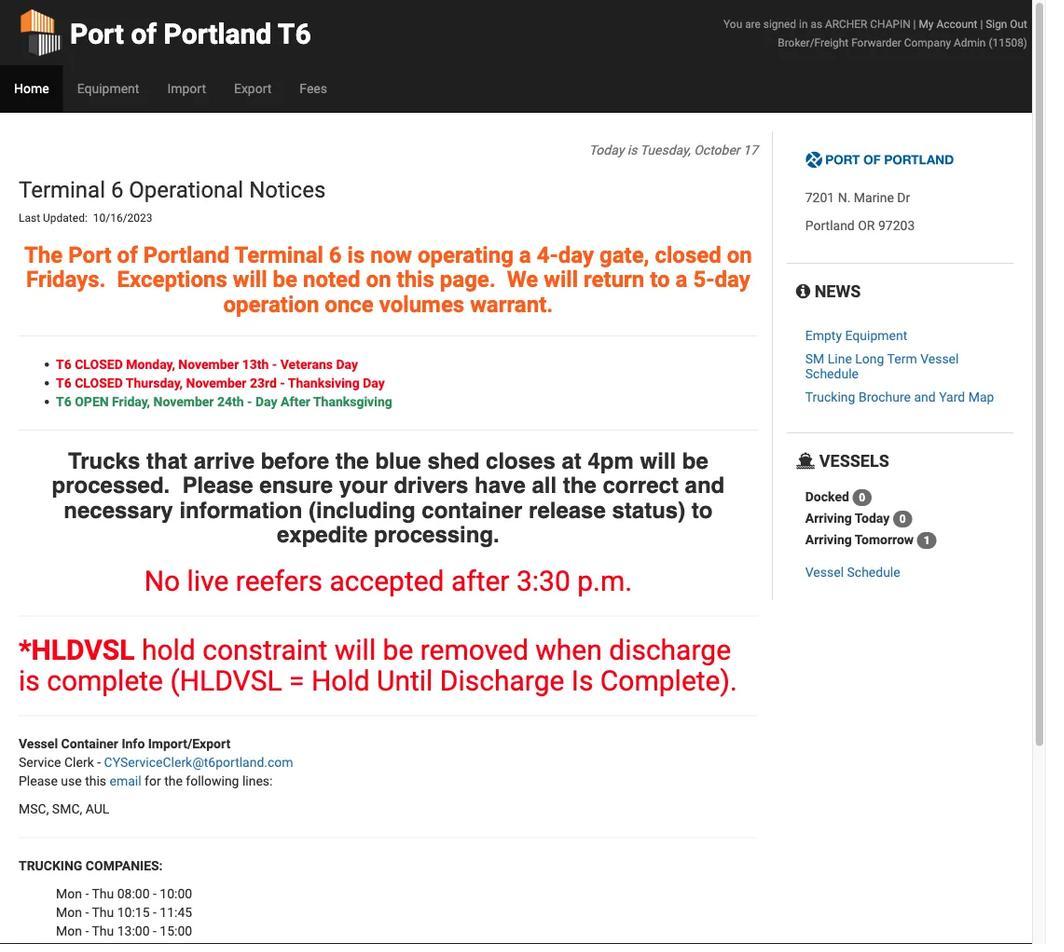 Task type: vqa. For each thing, say whether or not it's contained in the screenshot.
fridays
no



Task type: locate. For each thing, give the bounding box(es) containing it.
1 vertical spatial arriving
[[806, 532, 852, 548]]

1 vertical spatial today
[[855, 511, 890, 526]]

port of portland t6 image
[[806, 151, 955, 170]]

1 vertical spatial port
[[68, 242, 112, 268]]

will left 'until'
[[335, 634, 376, 667]]

3 thu from the top
[[92, 924, 114, 940]]

port up equipment dropdown button
[[70, 17, 124, 50]]

empty equipment link
[[806, 328, 908, 343]]

port of portland t6
[[70, 17, 311, 50]]

terminal inside terminal 6 operational notices last updated:  10/16/2023
[[19, 177, 105, 203]]

97203
[[879, 218, 915, 233]]

0 vertical spatial port
[[70, 17, 124, 50]]

ship image
[[796, 453, 816, 469]]

vessels
[[816, 452, 890, 471]]

0 right docked
[[859, 492, 866, 505]]

vessel down docked 0 arriving today 0 arriving tomorrow 1
[[806, 565, 844, 580]]

0 vertical spatial this
[[397, 266, 434, 293]]

reefers
[[236, 565, 323, 598]]

2 vertical spatial be
[[383, 634, 414, 667]]

today up tomorrow
[[855, 511, 890, 526]]

0 vertical spatial of
[[131, 17, 157, 50]]

day up thanksiving
[[336, 357, 358, 372]]

0 horizontal spatial 0
[[859, 492, 866, 505]]

1 horizontal spatial be
[[383, 634, 414, 667]]

terminal up 'last' at the top left
[[19, 177, 105, 203]]

1 horizontal spatial terminal
[[235, 242, 324, 268]]

1 horizontal spatial to
[[692, 498, 713, 523]]

arriving down docked
[[806, 511, 852, 526]]

as
[[811, 17, 823, 30]]

thu left 10:15
[[92, 906, 114, 921]]

1 vertical spatial thu
[[92, 906, 114, 921]]

1 horizontal spatial equipment
[[846, 328, 908, 343]]

1 vertical spatial equipment
[[846, 328, 908, 343]]

24th
[[217, 394, 244, 409]]

arriving up the vessel schedule
[[806, 532, 852, 548]]

2 horizontal spatial vessel
[[921, 352, 959, 367]]

1 arriving from the top
[[806, 511, 852, 526]]

please inside vessel container info import/export service clerk - cyserviceclerk@t6portland.com please use this email for the following lines:
[[19, 774, 58, 790]]

to
[[650, 266, 670, 293], [692, 498, 713, 523]]

1 vertical spatial is
[[348, 242, 365, 268]]

6 up 10/16/2023 on the left top of page
[[111, 177, 124, 203]]

| left 'sign' at right top
[[981, 17, 983, 30]]

schedule down tomorrow
[[847, 565, 901, 580]]

1 vertical spatial 6
[[329, 242, 342, 268]]

to inside the port of portland terminal 6 is now operating a 4-day gate, closed on fridays.  exceptions will be noted on this page.  we will return to a 5-day operation once volumes warrant.
[[650, 266, 670, 293]]

my
[[919, 17, 934, 30]]

1 horizontal spatial 0
[[900, 513, 906, 526]]

1 horizontal spatial please
[[182, 473, 253, 499]]

of inside port of portland t6 link
[[131, 17, 157, 50]]

vessel right term
[[921, 352, 959, 367]]

equipment inside empty equipment sm line long term vessel schedule trucking brochure and yard map
[[846, 328, 908, 343]]

the right for
[[164, 774, 183, 790]]

brochure
[[859, 390, 911, 405]]

2 horizontal spatial day
[[363, 375, 385, 391]]

1 horizontal spatial and
[[915, 390, 936, 405]]

closed
[[75, 357, 123, 372], [75, 375, 123, 391]]

1 vertical spatial terminal
[[235, 242, 324, 268]]

2 horizontal spatial be
[[683, 448, 709, 474]]

and inside "trucks that arrive before the blue shed closes at 4pm will be processed.  please ensure your drivers have all the correct and necessary information (including container release status) to expedite processing."
[[685, 473, 725, 499]]

on right noted
[[366, 266, 391, 293]]

today left tuesday,
[[589, 142, 624, 158]]

is
[[628, 142, 637, 158], [348, 242, 365, 268], [19, 665, 40, 698]]

0
[[859, 492, 866, 505], [900, 513, 906, 526]]

0 vertical spatial 0
[[859, 492, 866, 505]]

0 up tomorrow
[[900, 513, 906, 526]]

1 horizontal spatial |
[[981, 17, 983, 30]]

schedule up trucking
[[806, 366, 859, 381]]

vessel inside empty equipment sm line long term vessel schedule trucking brochure and yard map
[[921, 352, 959, 367]]

equipment up long
[[846, 328, 908, 343]]

0 horizontal spatial day
[[558, 242, 594, 268]]

be right hold
[[383, 634, 414, 667]]

0 vertical spatial 6
[[111, 177, 124, 203]]

sign
[[986, 17, 1008, 30]]

info circle image
[[796, 282, 811, 299]]

docked 0 arriving today 0 arriving tomorrow 1
[[806, 489, 930, 548]]

discharge
[[440, 665, 565, 698]]

will right 4pm
[[640, 448, 676, 474]]

on
[[727, 242, 753, 268], [366, 266, 391, 293]]

status)
[[612, 498, 686, 523]]

container
[[61, 737, 118, 752]]

vessel
[[921, 352, 959, 367], [806, 565, 844, 580], [19, 737, 58, 752]]

cyserviceclerk@t6portland.com link
[[104, 755, 293, 771]]

please left ensure
[[182, 473, 253, 499]]

1 vertical spatial to
[[692, 498, 713, 523]]

account
[[937, 17, 978, 30]]

0 vertical spatial equipment
[[77, 81, 139, 96]]

4pm
[[588, 448, 634, 474]]

company
[[905, 36, 952, 49]]

a left 4-
[[519, 242, 531, 268]]

thursday,
[[126, 375, 183, 391]]

0 horizontal spatial vessel
[[19, 737, 58, 752]]

trucks
[[68, 448, 140, 474]]

0 horizontal spatial is
[[19, 665, 40, 698]]

2 vertical spatial vessel
[[19, 737, 58, 752]]

will inside "trucks that arrive before the blue shed closes at 4pm will be processed.  please ensure your drivers have all the correct and necessary information (including container release status) to expedite processing."
[[640, 448, 676, 474]]

1 mon from the top
[[56, 887, 82, 902]]

1 horizontal spatial today
[[855, 511, 890, 526]]

vessel inside vessel container info import/export service clerk - cyserviceclerk@t6portland.com please use this email for the following lines:
[[19, 737, 58, 752]]

empty equipment sm line long term vessel schedule trucking brochure and yard map
[[806, 328, 995, 405]]

is left complete
[[19, 665, 40, 698]]

2 mon from the top
[[56, 906, 82, 921]]

1 vertical spatial november
[[186, 375, 247, 391]]

7201
[[806, 190, 835, 205]]

equipment
[[77, 81, 139, 96], [846, 328, 908, 343]]

will
[[233, 266, 267, 293], [544, 266, 578, 293], [640, 448, 676, 474], [335, 634, 376, 667]]

- down trucking companies:
[[85, 887, 89, 902]]

equipment right home
[[77, 81, 139, 96]]

processing.
[[374, 522, 500, 548]]

1 vertical spatial mon
[[56, 906, 82, 921]]

vessel schedule link
[[806, 565, 901, 580]]

t6
[[278, 17, 311, 50], [56, 357, 72, 372], [56, 375, 72, 391], [56, 394, 72, 409]]

1 vertical spatial of
[[117, 242, 138, 268]]

port right the
[[68, 242, 112, 268]]

0 vertical spatial thu
[[92, 887, 114, 902]]

2 vertical spatial november
[[153, 394, 214, 409]]

0 horizontal spatial and
[[685, 473, 725, 499]]

removed
[[420, 634, 529, 667]]

1 vertical spatial this
[[85, 774, 106, 790]]

0 horizontal spatial this
[[85, 774, 106, 790]]

t6 left open
[[56, 394, 72, 409]]

1 vertical spatial and
[[685, 473, 725, 499]]

t6 up 'trucks'
[[56, 375, 72, 391]]

necessary
[[64, 498, 173, 523]]

today
[[589, 142, 624, 158], [855, 511, 890, 526]]

0 horizontal spatial 6
[[111, 177, 124, 203]]

0 horizontal spatial the
[[164, 774, 183, 790]]

the port of portland terminal 6 is now operating a 4-day gate, closed on fridays.  exceptions will be noted on this page.  we will return to a 5-day operation once volumes warrant.
[[24, 242, 753, 318]]

13:00
[[117, 924, 150, 940]]

- right "13th"
[[272, 357, 277, 372]]

tuesday,
[[640, 142, 691, 158]]

portland up import
[[164, 17, 272, 50]]

be
[[273, 266, 298, 293], [683, 448, 709, 474], [383, 634, 414, 667]]

trucking
[[19, 859, 82, 874]]

msc, smc, aul
[[19, 802, 109, 817]]

is
[[572, 665, 594, 698]]

0 horizontal spatial day
[[256, 394, 277, 409]]

be inside hold constraint will be removed when discharge is complete (hldvsl = hold until discharge is complete).
[[383, 634, 414, 667]]

portland down terminal 6 operational notices last updated:  10/16/2023
[[143, 242, 230, 268]]

hold
[[142, 634, 196, 667]]

2 vertical spatial thu
[[92, 924, 114, 940]]

day up thanksgiving
[[363, 375, 385, 391]]

be left noted
[[273, 266, 298, 293]]

1 vertical spatial day
[[363, 375, 385, 391]]

and left yard
[[915, 390, 936, 405]]

1 vertical spatial 0
[[900, 513, 906, 526]]

thu down trucking companies:
[[92, 887, 114, 902]]

please
[[182, 473, 253, 499], [19, 774, 58, 790]]

1 vertical spatial please
[[19, 774, 58, 790]]

signed
[[764, 17, 797, 30]]

on right the 5- in the right of the page
[[727, 242, 753, 268]]

of down 10/16/2023 on the left top of page
[[117, 242, 138, 268]]

this
[[397, 266, 434, 293], [85, 774, 106, 790]]

import button
[[153, 65, 220, 112]]

2 vertical spatial day
[[256, 394, 277, 409]]

this right the use
[[85, 774, 106, 790]]

0 vertical spatial schedule
[[806, 366, 859, 381]]

0 vertical spatial closed
[[75, 357, 123, 372]]

t6 left monday,
[[56, 357, 72, 372]]

2 vertical spatial portland
[[143, 242, 230, 268]]

the
[[336, 448, 369, 474], [563, 473, 597, 499], [164, 774, 183, 790]]

t6 closed monday, november 13th - veterans day t6 closed thursday, november 23rd - thanksiving day t6 open friday, november 24th - day after thanksgiving
[[56, 357, 392, 409]]

0 vertical spatial day
[[336, 357, 358, 372]]

after
[[281, 394, 310, 409]]

is left tuesday,
[[628, 142, 637, 158]]

november
[[178, 357, 239, 372], [186, 375, 247, 391], [153, 394, 214, 409]]

1 horizontal spatial vessel
[[806, 565, 844, 580]]

volumes
[[379, 291, 465, 318]]

are
[[745, 17, 761, 30]]

terminal
[[19, 177, 105, 203], [235, 242, 324, 268]]

- right clerk
[[97, 755, 101, 771]]

0 vertical spatial arriving
[[806, 511, 852, 526]]

- inside vessel container info import/export service clerk - cyserviceclerk@t6portland.com please use this email for the following lines:
[[97, 755, 101, 771]]

0 horizontal spatial |
[[914, 17, 916, 30]]

1
[[924, 534, 930, 548]]

of inside the port of portland terminal 6 is now operating a 4-day gate, closed on fridays.  exceptions will be noted on this page.  we will return to a 5-day operation once volumes warrant.
[[117, 242, 138, 268]]

1 horizontal spatial a
[[676, 266, 688, 293]]

this right once
[[397, 266, 434, 293]]

1 horizontal spatial 6
[[329, 242, 342, 268]]

portland down the 7201 on the top right
[[806, 218, 855, 233]]

1 horizontal spatial is
[[348, 242, 365, 268]]

and right correct at the right bottom of page
[[685, 473, 725, 499]]

0 horizontal spatial be
[[273, 266, 298, 293]]

1 vertical spatial be
[[683, 448, 709, 474]]

1 thu from the top
[[92, 887, 114, 902]]

08:00
[[117, 887, 150, 902]]

terminal inside the port of portland terminal 6 is now operating a 4-day gate, closed on fridays.  exceptions will be noted on this page.  we will return to a 5-day operation once volumes warrant.
[[235, 242, 324, 268]]

thanksgiving
[[313, 394, 392, 409]]

be right correct at the right bottom of page
[[683, 448, 709, 474]]

day left gate, at the top right
[[558, 242, 594, 268]]

thu
[[92, 887, 114, 902], [92, 906, 114, 921], [92, 924, 114, 940]]

0 horizontal spatial equipment
[[77, 81, 139, 96]]

is left now
[[348, 242, 365, 268]]

we
[[507, 266, 539, 293]]

1 vertical spatial closed
[[75, 375, 123, 391]]

expedite
[[277, 522, 368, 548]]

-
[[272, 357, 277, 372], [280, 375, 285, 391], [247, 394, 252, 409], [97, 755, 101, 771], [85, 887, 89, 902], [153, 887, 157, 902], [85, 906, 89, 921], [153, 906, 157, 921], [85, 924, 89, 940], [153, 924, 157, 940]]

my account link
[[919, 17, 978, 30]]

11:45
[[160, 906, 192, 921]]

the right all
[[563, 473, 597, 499]]

1 horizontal spatial the
[[336, 448, 369, 474]]

6 up once
[[329, 242, 342, 268]]

to inside "trucks that arrive before the blue shed closes at 4pm will be processed.  please ensure your drivers have all the correct and necessary information (including container release status) to expedite processing."
[[692, 498, 713, 523]]

be inside the port of portland terminal 6 is now operating a 4-day gate, closed on fridays.  exceptions will be noted on this page.  we will return to a 5-day operation once volumes warrant.
[[273, 266, 298, 293]]

=
[[289, 665, 305, 698]]

2 vertical spatial is
[[19, 665, 40, 698]]

0 horizontal spatial please
[[19, 774, 58, 790]]

sm line long term vessel schedule link
[[806, 352, 959, 381]]

home button
[[0, 65, 63, 112]]

the left blue
[[336, 448, 369, 474]]

gate,
[[600, 242, 650, 268]]

thu left 13:00
[[92, 924, 114, 940]]

terminal up operation
[[235, 242, 324, 268]]

1 horizontal spatial day
[[336, 357, 358, 372]]

0 vertical spatial to
[[650, 266, 670, 293]]

or
[[858, 218, 875, 233]]

0 vertical spatial portland
[[164, 17, 272, 50]]

will right exceptions
[[233, 266, 267, 293]]

vessel for vessel schedule
[[806, 565, 844, 580]]

arriving
[[806, 511, 852, 526], [806, 532, 852, 548]]

please down the service
[[19, 774, 58, 790]]

0 vertical spatial terminal
[[19, 177, 105, 203]]

0 vertical spatial vessel
[[921, 352, 959, 367]]

- left 13:00
[[85, 924, 89, 940]]

forwarder
[[852, 36, 902, 49]]

mon
[[56, 887, 82, 902], [56, 906, 82, 921], [56, 924, 82, 940]]

equipment inside dropdown button
[[77, 81, 139, 96]]

trucking
[[806, 390, 856, 405]]

10:00
[[160, 887, 192, 902]]

trucking companies:
[[19, 859, 163, 874]]

you
[[724, 17, 743, 30]]

1 horizontal spatial this
[[397, 266, 434, 293]]

0 vertical spatial and
[[915, 390, 936, 405]]

to right status)
[[692, 498, 713, 523]]

| left my
[[914, 17, 916, 30]]

noted
[[303, 266, 361, 293]]

day down 23rd
[[256, 394, 277, 409]]

2 horizontal spatial is
[[628, 142, 637, 158]]

0 vertical spatial mon
[[56, 887, 82, 902]]

0 horizontal spatial terminal
[[19, 177, 105, 203]]

0 vertical spatial please
[[182, 473, 253, 499]]

1 vertical spatial vessel
[[806, 565, 844, 580]]

2 vertical spatial mon
[[56, 924, 82, 940]]

portland
[[164, 17, 272, 50], [806, 218, 855, 233], [143, 242, 230, 268]]

0 vertical spatial be
[[273, 266, 298, 293]]

is inside the port of portland terminal 6 is now operating a 4-day gate, closed on fridays.  exceptions will be noted on this page.  we will return to a 5-day operation once volumes warrant.
[[348, 242, 365, 268]]

will right we on the top of the page
[[544, 266, 578, 293]]

today inside docked 0 arriving today 0 arriving tomorrow 1
[[855, 511, 890, 526]]

of up equipment dropdown button
[[131, 17, 157, 50]]

day left the info circle image
[[715, 266, 751, 293]]

0 horizontal spatial a
[[519, 242, 531, 268]]

to right gate, at the top right
[[650, 266, 670, 293]]

day
[[336, 357, 358, 372], [363, 375, 385, 391], [256, 394, 277, 409]]

friday,
[[112, 394, 150, 409]]

0 horizontal spatial to
[[650, 266, 670, 293]]

day
[[558, 242, 594, 268], [715, 266, 751, 293]]

vessel up the service
[[19, 737, 58, 752]]

a left the 5- in the right of the page
[[676, 266, 688, 293]]

0 horizontal spatial today
[[589, 142, 624, 158]]

monday,
[[126, 357, 175, 372]]



Task type: describe. For each thing, give the bounding box(es) containing it.
will inside hold constraint will be removed when discharge is complete (hldvsl = hold until discharge is complete).
[[335, 634, 376, 667]]

1 vertical spatial schedule
[[847, 565, 901, 580]]

broker/freight
[[778, 36, 849, 49]]

empty
[[806, 328, 842, 343]]

complete
[[47, 665, 163, 698]]

p.m.
[[578, 565, 633, 598]]

trucks that arrive before the blue shed closes at 4pm will be processed.  please ensure your drivers have all the correct and necessary information (including container release status) to expedite processing.
[[52, 448, 725, 548]]

out
[[1011, 17, 1028, 30]]

return
[[584, 266, 645, 293]]

chapin
[[871, 17, 911, 30]]

schedule inside empty equipment sm line long term vessel schedule trucking brochure and yard map
[[806, 366, 859, 381]]

2 horizontal spatial the
[[563, 473, 597, 499]]

no
[[144, 565, 180, 598]]

news
[[811, 282, 861, 301]]

3:30
[[517, 565, 571, 598]]

1 vertical spatial portland
[[806, 218, 855, 233]]

closed
[[655, 242, 722, 268]]

0 vertical spatial today
[[589, 142, 624, 158]]

23rd
[[250, 375, 277, 391]]

be inside "trucks that arrive before the blue shed closes at 4pm will be processed.  please ensure your drivers have all the correct and necessary information (including container release status) to expedite processing."
[[683, 448, 709, 474]]

no live reefers accepted after 3:30 p.m.
[[144, 565, 633, 598]]

10/16/2023
[[93, 212, 153, 225]]

that
[[146, 448, 187, 474]]

have
[[475, 473, 526, 499]]

(including
[[309, 498, 416, 523]]

13th
[[242, 357, 269, 372]]

closes
[[486, 448, 556, 474]]

1 horizontal spatial day
[[715, 266, 751, 293]]

marine
[[854, 190, 894, 205]]

live
[[187, 565, 229, 598]]

- left 10:15
[[85, 906, 89, 921]]

use
[[61, 774, 82, 790]]

equipment button
[[63, 65, 153, 112]]

container
[[422, 498, 523, 523]]

arrive
[[194, 448, 255, 474]]

clerk
[[64, 755, 94, 771]]

accepted
[[330, 565, 444, 598]]

info
[[122, 737, 145, 752]]

operating
[[418, 242, 514, 268]]

vessel schedule
[[806, 565, 901, 580]]

msc,
[[19, 802, 49, 817]]

your
[[339, 473, 388, 499]]

6 inside the port of portland terminal 6 is now operating a 4-day gate, closed on fridays.  exceptions will be noted on this page.  we will return to a 5-day operation once volumes warrant.
[[329, 242, 342, 268]]

please inside "trucks that arrive before the blue shed closes at 4pm will be processed.  please ensure your drivers have all the correct and necessary information (including container release status) to expedite processing."
[[182, 473, 253, 499]]

all
[[532, 473, 557, 499]]

2 closed from the top
[[75, 375, 123, 391]]

ensure
[[260, 473, 333, 499]]

0 vertical spatial november
[[178, 357, 239, 372]]

2 | from the left
[[981, 17, 983, 30]]

- right 08:00
[[153, 887, 157, 902]]

vessel container info import/export service clerk - cyserviceclerk@t6portland.com please use this email for the following lines:
[[19, 737, 293, 790]]

17
[[743, 142, 758, 158]]

fees
[[300, 81, 327, 96]]

and inside empty equipment sm line long term vessel schedule trucking brochure and yard map
[[915, 390, 936, 405]]

2 thu from the top
[[92, 906, 114, 921]]

(hldvsl
[[170, 665, 282, 698]]

line
[[828, 352, 852, 367]]

cyserviceclerk@t6portland.com
[[104, 755, 293, 771]]

mon - thu 08:00 - 10:00 mon - thu 10:15 - 11:45 mon - thu 13:00 - 15:00
[[56, 887, 192, 940]]

- right 23rd
[[280, 375, 285, 391]]

6 inside terminal 6 operational notices last updated:  10/16/2023
[[111, 177, 124, 203]]

dr
[[898, 190, 911, 205]]

aul
[[86, 802, 109, 817]]

drivers
[[394, 473, 469, 499]]

1 closed from the top
[[75, 357, 123, 372]]

this inside vessel container info import/export service clerk - cyserviceclerk@t6portland.com please use this email for the following lines:
[[85, 774, 106, 790]]

email link
[[110, 774, 141, 790]]

- right 10:15
[[153, 906, 157, 921]]

open
[[75, 394, 109, 409]]

you are signed in as archer chapin | my account | sign out broker/freight forwarder company admin (11508)
[[724, 17, 1028, 49]]

notices
[[249, 177, 326, 203]]

- right 24th
[[247, 394, 252, 409]]

hold constraint will be removed when discharge is complete (hldvsl = hold until discharge is complete).
[[19, 634, 738, 698]]

1 horizontal spatial on
[[727, 242, 753, 268]]

- right 13:00
[[153, 924, 157, 940]]

0 horizontal spatial on
[[366, 266, 391, 293]]

this inside the port of portland terminal 6 is now operating a 4-day gate, closed on fridays.  exceptions will be noted on this page.  we will return to a 5-day operation once volumes warrant.
[[397, 266, 434, 293]]

0 vertical spatial is
[[628, 142, 637, 158]]

15:00
[[160, 924, 192, 940]]

*hldvsl
[[19, 634, 135, 667]]

3 mon from the top
[[56, 924, 82, 940]]

portland inside the port of portland terminal 6 is now operating a 4-day gate, closed on fridays.  exceptions will be noted on this page.  we will return to a 5-day operation once volumes warrant.
[[143, 242, 230, 268]]

t6 up fees
[[278, 17, 311, 50]]

archer
[[825, 17, 868, 30]]

4-
[[537, 242, 558, 268]]

is inside hold constraint will be removed when discharge is complete (hldvsl = hold until discharge is complete).
[[19, 665, 40, 698]]

blue
[[375, 448, 421, 474]]

companies:
[[86, 859, 163, 874]]

map
[[969, 390, 995, 405]]

long
[[856, 352, 885, 367]]

5-
[[693, 266, 715, 293]]

port inside the port of portland terminal 6 is now operating a 4-day gate, closed on fridays.  exceptions will be noted on this page.  we will return to a 5-day operation once volumes warrant.
[[68, 242, 112, 268]]

2 arriving from the top
[[806, 532, 852, 548]]

sign out link
[[986, 17, 1028, 30]]

correct
[[603, 473, 679, 499]]

the inside vessel container info import/export service clerk - cyserviceclerk@t6portland.com please use this email for the following lines:
[[164, 774, 183, 790]]

thanksiving
[[288, 375, 360, 391]]

1 | from the left
[[914, 17, 916, 30]]

vessel for vessel container info import/export service clerk - cyserviceclerk@t6portland.com please use this email for the following lines:
[[19, 737, 58, 752]]

export
[[234, 81, 272, 96]]

when
[[536, 634, 602, 667]]

docked
[[806, 489, 850, 505]]

n.
[[838, 190, 851, 205]]

lines:
[[242, 774, 273, 790]]

exceptions
[[117, 266, 227, 293]]

trucking brochure and yard map link
[[806, 390, 995, 405]]



